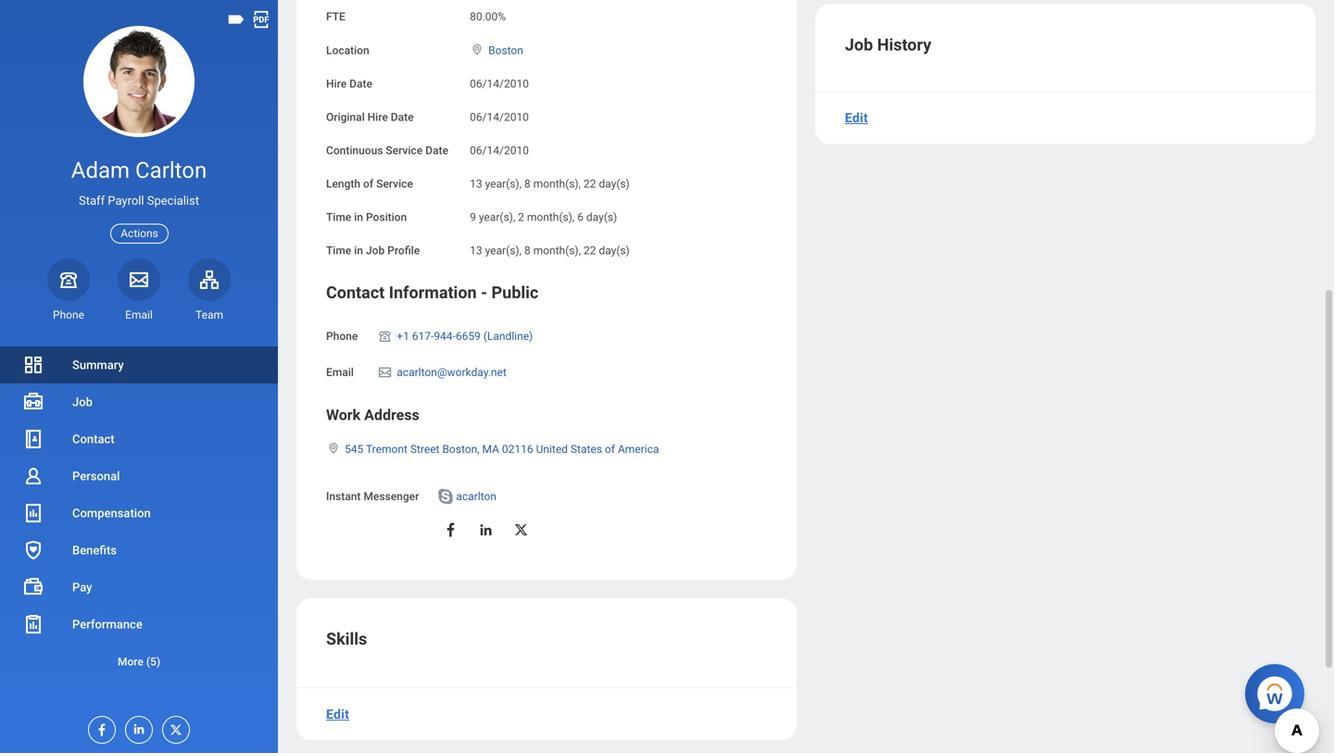 Task type: describe. For each thing, give the bounding box(es) containing it.
mail image inside popup button
[[128, 269, 150, 291]]

job for job history
[[845, 35, 873, 55]]

13 year(s), 8 month(s), 22 day(s) for time in job profile
[[470, 244, 630, 257]]

1 vertical spatial service
[[376, 178, 413, 191]]

9 year(s), 2 month(s), 6 day(s)
[[470, 211, 617, 224]]

job for job
[[72, 395, 93, 409]]

email inside popup button
[[125, 308, 153, 321]]

6
[[577, 211, 584, 224]]

8 for length of service
[[524, 178, 531, 191]]

messenger
[[364, 490, 419, 503]]

-
[[481, 283, 487, 302]]

boston
[[488, 44, 523, 57]]

13 year(s), 8 month(s), 22 day(s) for length of service
[[470, 178, 630, 191]]

instant messenger
[[326, 490, 419, 503]]

0 vertical spatial date
[[349, 77, 372, 90]]

length of service element
[[470, 166, 630, 192]]

more (5) button
[[0, 643, 278, 680]]

history
[[877, 35, 932, 55]]

contact information - public button
[[326, 283, 539, 302]]

1 vertical spatial hire
[[368, 111, 388, 124]]

skills
[[326, 630, 367, 649]]

payroll
[[108, 194, 144, 208]]

(5)
[[146, 656, 160, 669]]

more (5) button
[[0, 651, 278, 673]]

617-
[[412, 330, 434, 343]]

boston,
[[442, 443, 480, 456]]

phone image
[[56, 269, 82, 291]]

22 for length of service
[[584, 178, 596, 191]]

year(s), for time in job profile
[[485, 244, 522, 257]]

compensation
[[72, 506, 151, 520]]

1 vertical spatial job
[[366, 244, 385, 257]]

carlton
[[135, 157, 207, 183]]

benefits image
[[22, 539, 44, 562]]

time in job profile
[[326, 244, 420, 257]]

13 for time in job profile
[[470, 244, 482, 257]]

02116
[[502, 443, 533, 456]]

america
[[618, 443, 659, 456]]

continuous service date
[[326, 144, 448, 157]]

hire date
[[326, 77, 372, 90]]

edit for skills
[[326, 707, 349, 722]]

acarlton@workday.net link
[[397, 362, 507, 379]]

list containing summary
[[0, 347, 278, 680]]

linkedin image inside contact information - public group
[[478, 522, 494, 539]]

22 for time in job profile
[[584, 244, 596, 257]]

location image for location
[[470, 43, 485, 56]]

public
[[492, 283, 539, 302]]

time in position element
[[470, 200, 617, 225]]

year(s), for time in position
[[479, 211, 515, 224]]

6659
[[456, 330, 481, 343]]

944-
[[434, 330, 456, 343]]

acarlton
[[456, 490, 497, 503]]

continuous service date element
[[470, 133, 529, 158]]

of inside contact information - public group
[[605, 443, 615, 456]]

contact image
[[22, 428, 44, 450]]

545
[[345, 443, 363, 456]]

2
[[518, 211, 524, 224]]

8 for time in job profile
[[524, 244, 531, 257]]

545 tremont street boston, ma 02116 united states of america
[[345, 443, 659, 456]]

in for position
[[354, 211, 363, 224]]

acarlton link
[[456, 487, 497, 503]]

length of service
[[326, 178, 413, 191]]

time for time in job profile
[[326, 244, 351, 257]]

06/14/2010 for hire date
[[470, 77, 529, 90]]

summary image
[[22, 354, 44, 376]]

0 vertical spatial of
[[363, 178, 374, 191]]

job link
[[0, 384, 278, 421]]

hire date element
[[470, 66, 529, 91]]

phone inside contact information - public group
[[326, 330, 358, 343]]

position
[[366, 211, 407, 224]]

personal image
[[22, 465, 44, 487]]

time in job profile element
[[470, 233, 630, 258]]

team link
[[188, 258, 231, 322]]

month(s), for time in position
[[527, 211, 575, 224]]

adam
[[71, 157, 130, 183]]

fte
[[326, 10, 345, 23]]

contact link
[[0, 421, 278, 458]]

pay link
[[0, 569, 278, 606]]

contact for contact
[[72, 432, 115, 446]]

compensation link
[[0, 495, 278, 532]]

personal link
[[0, 458, 278, 495]]

original
[[326, 111, 365, 124]]

06/14/2010 for original hire date
[[470, 111, 529, 124]]



Task type: locate. For each thing, give the bounding box(es) containing it.
month(s), inside length of service element
[[533, 178, 581, 191]]

phone inside 'popup button'
[[53, 308, 84, 321]]

0 horizontal spatial phone
[[53, 308, 84, 321]]

13 year(s), 8 month(s), 22 day(s) down 9 year(s), 2 month(s), 6 day(s)
[[470, 244, 630, 257]]

13 down 9
[[470, 244, 482, 257]]

2 13 year(s), 8 month(s), 22 day(s) from the top
[[470, 244, 630, 257]]

summary link
[[0, 347, 278, 384]]

1 8 from the top
[[524, 178, 531, 191]]

1 vertical spatial of
[[605, 443, 615, 456]]

year(s), inside length of service element
[[485, 178, 522, 191]]

0 horizontal spatial mail image
[[128, 269, 150, 291]]

contact inside contact information - public group
[[326, 283, 385, 302]]

job image
[[22, 391, 44, 413]]

edit button down job history
[[838, 99, 876, 137]]

linkedin image down acarlton
[[478, 522, 494, 539]]

skype image
[[436, 487, 454, 506]]

22
[[584, 178, 596, 191], [584, 244, 596, 257]]

day(s) down 9 year(s), 2 month(s), 6 day(s)
[[599, 244, 630, 257]]

13
[[470, 178, 482, 191], [470, 244, 482, 257]]

personal
[[72, 469, 120, 483]]

2 06/14/2010 from the top
[[470, 111, 529, 124]]

contact inside contact link
[[72, 432, 115, 446]]

phone image
[[376, 329, 393, 344]]

1 horizontal spatial hire
[[368, 111, 388, 124]]

original hire date element
[[470, 100, 529, 125]]

0 vertical spatial email
[[125, 308, 153, 321]]

linkedin image left x image
[[126, 717, 146, 737]]

0 vertical spatial edit button
[[838, 99, 876, 137]]

facebook image
[[442, 522, 459, 539]]

boston link
[[488, 40, 523, 57]]

1 vertical spatial date
[[391, 111, 414, 124]]

0 horizontal spatial email
[[125, 308, 153, 321]]

0 horizontal spatial job
[[72, 395, 93, 409]]

job left profile
[[366, 244, 385, 257]]

1 time from the top
[[326, 211, 351, 224]]

actions
[[121, 227, 158, 240]]

location image left 545
[[326, 442, 341, 455]]

1 horizontal spatial mail image
[[376, 365, 393, 380]]

day(s) for length of service
[[599, 178, 630, 191]]

information
[[389, 283, 477, 302]]

0 horizontal spatial linkedin image
[[126, 717, 146, 737]]

list
[[0, 347, 278, 680]]

states
[[571, 443, 602, 456]]

13 for length of service
[[470, 178, 482, 191]]

service down "original hire date"
[[386, 144, 423, 157]]

navigation pane region
[[0, 0, 278, 753]]

06/14/2010 down original hire date element
[[470, 144, 529, 157]]

email up 'summary' link
[[125, 308, 153, 321]]

1 horizontal spatial location image
[[470, 43, 485, 56]]

22 down 6
[[584, 244, 596, 257]]

0 vertical spatial service
[[386, 144, 423, 157]]

email button
[[118, 258, 160, 322]]

0 horizontal spatial of
[[363, 178, 374, 191]]

month(s), inside time in position element
[[527, 211, 575, 224]]

0 horizontal spatial contact
[[72, 432, 115, 446]]

13 year(s), 8 month(s), 22 day(s)
[[470, 178, 630, 191], [470, 244, 630, 257]]

0 vertical spatial 13 year(s), 8 month(s), 22 day(s)
[[470, 178, 630, 191]]

2 horizontal spatial date
[[425, 144, 448, 157]]

contact
[[326, 283, 385, 302], [72, 432, 115, 446]]

team adam carlton element
[[188, 308, 231, 322]]

view printable version (pdf) image
[[251, 9, 272, 30]]

day(s) right 6
[[586, 211, 617, 224]]

1 horizontal spatial phone
[[326, 330, 358, 343]]

month(s), for length of service
[[533, 178, 581, 191]]

80.00%
[[470, 10, 506, 23]]

contact down time in job profile
[[326, 283, 385, 302]]

ma
[[482, 443, 499, 456]]

time in position
[[326, 211, 407, 224]]

in left position
[[354, 211, 363, 224]]

22 inside time in job profile 'element'
[[584, 244, 596, 257]]

edit button for job history
[[838, 99, 876, 137]]

1 vertical spatial 13 year(s), 8 month(s), 22 day(s)
[[470, 244, 630, 257]]

phone button
[[47, 258, 90, 322]]

time for time in position
[[326, 211, 351, 224]]

date up "original hire date"
[[349, 77, 372, 90]]

more (5)
[[118, 656, 160, 669]]

job
[[845, 35, 873, 55], [366, 244, 385, 257], [72, 395, 93, 409]]

tremont
[[366, 443, 408, 456]]

8 inside time in job profile 'element'
[[524, 244, 531, 257]]

06/14/2010 up continuous service date element
[[470, 111, 529, 124]]

3 06/14/2010 from the top
[[470, 144, 529, 157]]

day(s) inside time in position element
[[586, 211, 617, 224]]

profile
[[388, 244, 420, 257]]

2 vertical spatial year(s),
[[485, 244, 522, 257]]

0 vertical spatial edit
[[845, 110, 868, 126]]

fte element
[[470, 0, 506, 24]]

1 06/14/2010 from the top
[[470, 77, 529, 90]]

1 vertical spatial month(s),
[[527, 211, 575, 224]]

2 vertical spatial 06/14/2010
[[470, 144, 529, 157]]

view team image
[[198, 269, 221, 291]]

+1 617-944-6659 (landline) link
[[397, 326, 533, 343]]

email
[[125, 308, 153, 321], [326, 366, 354, 379]]

more
[[118, 656, 143, 669]]

2 vertical spatial month(s),
[[533, 244, 581, 257]]

instant
[[326, 490, 361, 503]]

job down summary
[[72, 395, 93, 409]]

of right states
[[605, 443, 615, 456]]

contact information - public
[[326, 283, 539, 302]]

0 horizontal spatial date
[[349, 77, 372, 90]]

month(s), up time in position element
[[533, 178, 581, 191]]

year(s), inside time in position element
[[479, 211, 515, 224]]

1 vertical spatial location image
[[326, 442, 341, 455]]

mail image
[[128, 269, 150, 291], [376, 365, 393, 380]]

phone
[[53, 308, 84, 321], [326, 330, 358, 343]]

1 vertical spatial linkedin image
[[126, 717, 146, 737]]

mail image down phone icon
[[376, 365, 393, 380]]

1 vertical spatial phone
[[326, 330, 358, 343]]

1 horizontal spatial contact
[[326, 283, 385, 302]]

1 vertical spatial 13
[[470, 244, 482, 257]]

phone down phone image at the top of page
[[53, 308, 84, 321]]

hire
[[326, 77, 347, 90], [368, 111, 388, 124]]

contact up personal
[[72, 432, 115, 446]]

phone left phone icon
[[326, 330, 358, 343]]

1 vertical spatial year(s),
[[479, 211, 515, 224]]

day(s) for time in job profile
[[599, 244, 630, 257]]

1 vertical spatial time
[[326, 244, 351, 257]]

phone adam carlton element
[[47, 308, 90, 322]]

service down the continuous service date
[[376, 178, 413, 191]]

location image for work address
[[326, 442, 341, 455]]

street
[[410, 443, 440, 456]]

day(s) inside length of service element
[[599, 178, 630, 191]]

location
[[326, 44, 369, 57]]

1 horizontal spatial edit button
[[838, 99, 876, 137]]

2 8 from the top
[[524, 244, 531, 257]]

2 time from the top
[[326, 244, 351, 257]]

1 vertical spatial 06/14/2010
[[470, 111, 529, 124]]

0 vertical spatial month(s),
[[533, 178, 581, 191]]

2 horizontal spatial job
[[845, 35, 873, 55]]

0 vertical spatial phone
[[53, 308, 84, 321]]

of
[[363, 178, 374, 191], [605, 443, 615, 456]]

0 vertical spatial mail image
[[128, 269, 150, 291]]

edit for job history
[[845, 110, 868, 126]]

0 vertical spatial day(s)
[[599, 178, 630, 191]]

2 vertical spatial day(s)
[[599, 244, 630, 257]]

performance image
[[22, 613, 44, 636]]

0 vertical spatial 13
[[470, 178, 482, 191]]

0 vertical spatial 06/14/2010
[[470, 77, 529, 90]]

year(s), for length of service
[[485, 178, 522, 191]]

1 vertical spatial email
[[326, 366, 354, 379]]

compensation image
[[22, 502, 44, 525]]

mail image inside contact information - public group
[[376, 365, 393, 380]]

tag image
[[226, 9, 246, 30]]

hire right the original
[[368, 111, 388, 124]]

month(s), inside time in job profile 'element'
[[533, 244, 581, 257]]

1 vertical spatial day(s)
[[586, 211, 617, 224]]

1 13 from the top
[[470, 178, 482, 191]]

service
[[386, 144, 423, 157], [376, 178, 413, 191]]

original hire date
[[326, 111, 414, 124]]

month(s), for time in job profile
[[533, 244, 581, 257]]

1 horizontal spatial linkedin image
[[478, 522, 494, 539]]

06/14/2010 up original hire date element
[[470, 77, 529, 90]]

specialist
[[147, 194, 199, 208]]

0 horizontal spatial edit
[[326, 707, 349, 722]]

06/14/2010 for continuous service date
[[470, 144, 529, 157]]

1 22 from the top
[[584, 178, 596, 191]]

edit down job history
[[845, 110, 868, 126]]

1 vertical spatial in
[[354, 244, 363, 257]]

x image
[[163, 717, 183, 738]]

summary
[[72, 358, 124, 372]]

0 vertical spatial in
[[354, 211, 363, 224]]

1 13 year(s), 8 month(s), 22 day(s) from the top
[[470, 178, 630, 191]]

8 up time in position element
[[524, 178, 531, 191]]

time down time in position
[[326, 244, 351, 257]]

8 down 2
[[524, 244, 531, 257]]

edit
[[845, 110, 868, 126], [326, 707, 349, 722]]

actions button
[[110, 224, 168, 243]]

edit button
[[838, 99, 876, 137], [319, 696, 357, 733]]

13 inside length of service element
[[470, 178, 482, 191]]

edit button for skills
[[319, 696, 357, 733]]

contact information - public group
[[326, 282, 767, 551]]

1 vertical spatial edit button
[[319, 696, 357, 733]]

mail image up email adam carlton element
[[128, 269, 150, 291]]

month(s),
[[533, 178, 581, 191], [527, 211, 575, 224], [533, 244, 581, 257]]

1 horizontal spatial edit
[[845, 110, 868, 126]]

acarlton@workday.net
[[397, 366, 507, 379]]

year(s), left 2
[[479, 211, 515, 224]]

team
[[196, 308, 223, 321]]

9
[[470, 211, 476, 224]]

hire up the original
[[326, 77, 347, 90]]

performance link
[[0, 606, 278, 643]]

date up the continuous service date
[[391, 111, 414, 124]]

job left history
[[845, 35, 873, 55]]

13 up 9
[[470, 178, 482, 191]]

2 vertical spatial job
[[72, 395, 93, 409]]

united
[[536, 443, 568, 456]]

1 horizontal spatial date
[[391, 111, 414, 124]]

1 vertical spatial edit
[[326, 707, 349, 722]]

month(s), up time in job profile 'element'
[[527, 211, 575, 224]]

1 horizontal spatial of
[[605, 443, 615, 456]]

length
[[326, 178, 361, 191]]

2 13 from the top
[[470, 244, 482, 257]]

545 tremont street boston, ma 02116 united states of america link
[[345, 439, 659, 456]]

13 year(s), 8 month(s), 22 day(s) up time in position element
[[470, 178, 630, 191]]

day(s) for time in position
[[586, 211, 617, 224]]

email inside contact information - public group
[[326, 366, 354, 379]]

linkedin image
[[478, 522, 494, 539], [126, 717, 146, 737]]

year(s), inside time in job profile 'element'
[[485, 244, 522, 257]]

day(s) up time in position element
[[599, 178, 630, 191]]

edit button down skills at the bottom left
[[319, 696, 357, 733]]

0 vertical spatial 22
[[584, 178, 596, 191]]

date for service
[[425, 144, 448, 157]]

0 horizontal spatial hire
[[326, 77, 347, 90]]

facebook image
[[89, 717, 109, 738]]

0 vertical spatial hire
[[326, 77, 347, 90]]

email up work
[[326, 366, 354, 379]]

email adam carlton element
[[118, 308, 160, 322]]

time
[[326, 211, 351, 224], [326, 244, 351, 257]]

+1
[[397, 330, 409, 343]]

1 horizontal spatial email
[[326, 366, 354, 379]]

2 vertical spatial date
[[425, 144, 448, 157]]

date
[[349, 77, 372, 90], [391, 111, 414, 124], [425, 144, 448, 157]]

0 vertical spatial year(s),
[[485, 178, 522, 191]]

1 vertical spatial 8
[[524, 244, 531, 257]]

day(s) inside time in job profile 'element'
[[599, 244, 630, 257]]

0 vertical spatial linkedin image
[[478, 522, 494, 539]]

22 inside length of service element
[[584, 178, 596, 191]]

1 vertical spatial contact
[[72, 432, 115, 446]]

month(s), down 9 year(s), 2 month(s), 6 day(s)
[[533, 244, 581, 257]]

in down time in position
[[354, 244, 363, 257]]

continuous
[[326, 144, 383, 157]]

staff payroll specialist
[[79, 194, 199, 208]]

staff
[[79, 194, 105, 208]]

edit down skills at the bottom left
[[326, 707, 349, 722]]

benefits
[[72, 543, 117, 557]]

0 vertical spatial 8
[[524, 178, 531, 191]]

1 in from the top
[[354, 211, 363, 224]]

13 inside time in job profile 'element'
[[470, 244, 482, 257]]

2 in from the top
[[354, 244, 363, 257]]

8 inside length of service element
[[524, 178, 531, 191]]

address
[[364, 406, 420, 424]]

date left continuous service date element
[[425, 144, 448, 157]]

22 up 6
[[584, 178, 596, 191]]

1 vertical spatial mail image
[[376, 365, 393, 380]]

in
[[354, 211, 363, 224], [354, 244, 363, 257]]

in for job
[[354, 244, 363, 257]]

8
[[524, 178, 531, 191], [524, 244, 531, 257]]

+1 617-944-6659 (landline)
[[397, 330, 533, 343]]

work
[[326, 406, 361, 424]]

job history
[[845, 35, 932, 55]]

job inside job link
[[72, 395, 93, 409]]

pay image
[[22, 576, 44, 599]]

0 horizontal spatial edit button
[[319, 696, 357, 733]]

pay
[[72, 581, 92, 594]]

1 horizontal spatial job
[[366, 244, 385, 257]]

work address
[[326, 406, 420, 424]]

location image
[[470, 43, 485, 56], [326, 442, 341, 455]]

time down length
[[326, 211, 351, 224]]

benefits link
[[0, 532, 278, 569]]

(landline)
[[484, 330, 533, 343]]

location image left boston
[[470, 43, 485, 56]]

0 vertical spatial location image
[[470, 43, 485, 56]]

of right length
[[363, 178, 374, 191]]

year(s), down 2
[[485, 244, 522, 257]]

contact for contact information - public
[[326, 283, 385, 302]]

0 vertical spatial job
[[845, 35, 873, 55]]

adam carlton
[[71, 157, 207, 183]]

1 vertical spatial 22
[[584, 244, 596, 257]]

year(s), up 2
[[485, 178, 522, 191]]

date for hire
[[391, 111, 414, 124]]

social media x image
[[513, 522, 529, 539]]

2 22 from the top
[[584, 244, 596, 257]]

performance
[[72, 618, 143, 632]]

0 vertical spatial time
[[326, 211, 351, 224]]

0 horizontal spatial location image
[[326, 442, 341, 455]]

06/14/2010
[[470, 77, 529, 90], [470, 111, 529, 124], [470, 144, 529, 157]]

0 vertical spatial contact
[[326, 283, 385, 302]]



Task type: vqa. For each thing, say whether or not it's contained in the screenshot.


